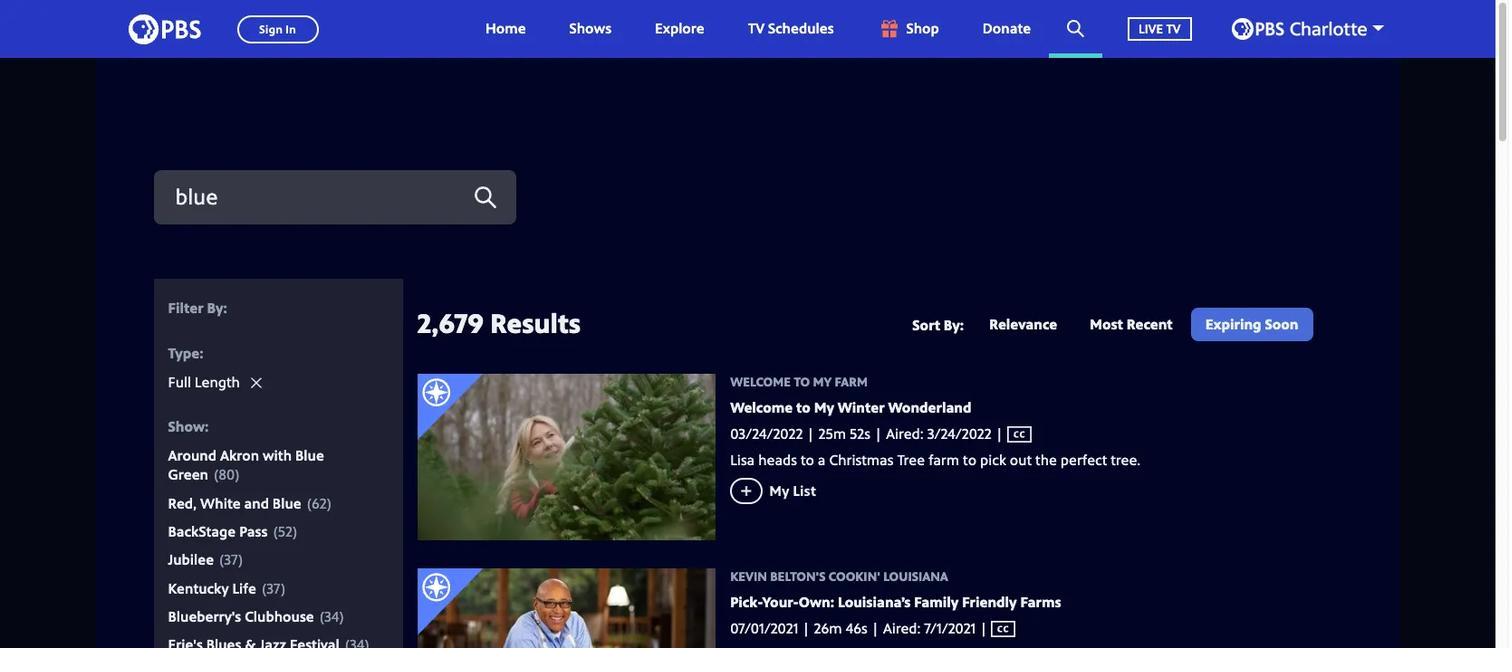 Task type: locate. For each thing, give the bounding box(es) containing it.
by: for filter by:
[[207, 298, 227, 318]]

the
[[1035, 451, 1057, 470]]

backstage
[[168, 522, 236, 542]]

to
[[794, 373, 810, 390], [796, 397, 811, 417], [801, 451, 814, 470], [963, 451, 977, 470]]

show
[[168, 416, 205, 436]]

welcome
[[730, 373, 791, 390], [730, 397, 793, 417]]

0 horizontal spatial :
[[199, 343, 203, 363]]

46s
[[846, 619, 868, 639]]

length
[[195, 372, 240, 392]]

to left the farm
[[794, 373, 810, 390]]

belton's
[[770, 568, 826, 586]]

recent
[[1127, 314, 1173, 334]]

relevance
[[989, 314, 1057, 334]]

Search search field
[[154, 170, 516, 225]]

out
[[1010, 451, 1032, 470]]

and
[[244, 494, 269, 513]]

type :
[[168, 343, 203, 363]]

red, white and blue ( 62 ) backstage pass ( 52 ) jubilee ( 37 ) kentucky life ( 37 ) blueberry's clubhouse ( 34 )
[[168, 494, 344, 627]]

family
[[914, 592, 959, 612]]

aired: down pick-your-own: louisiana's family friendly farms link
[[883, 619, 921, 639]]

tv right live
[[1166, 20, 1181, 37]]

1 vertical spatial blue
[[273, 494, 301, 513]]

37
[[224, 550, 238, 570], [267, 579, 281, 599]]

wonderland
[[888, 397, 972, 417]]

full length button
[[168, 372, 262, 393]]

: for show :
[[205, 416, 209, 436]]

your-
[[762, 592, 799, 612]]

1 vertical spatial welcome
[[730, 397, 793, 417]]

shows link
[[551, 0, 630, 58]]

1 vertical spatial 37
[[267, 579, 281, 599]]

expiring soon
[[1205, 314, 1299, 334]]

( 80 )
[[214, 465, 240, 485]]

with
[[263, 446, 292, 466]]

explore
[[655, 18, 704, 38]]

| left 26m
[[802, 619, 810, 639]]

soon
[[1265, 314, 1299, 334]]

| up pick
[[992, 424, 1007, 444]]

: up the around
[[205, 416, 209, 436]]

) up life
[[238, 550, 243, 570]]

tv left 'schedules'
[[748, 18, 765, 38]]

blue inside around akron with blue green
[[295, 446, 324, 466]]

sort
[[913, 315, 940, 335]]

1 vertical spatial :
[[205, 416, 209, 436]]

winter
[[838, 397, 885, 417]]

1 vertical spatial my
[[814, 397, 834, 417]]

1 horizontal spatial tv
[[1166, 20, 1181, 37]]

green
[[168, 465, 208, 485]]

tv schedules link
[[730, 0, 852, 58]]

tv
[[748, 18, 765, 38], [1166, 20, 1181, 37]]

friendly
[[962, 592, 1017, 612]]

1 horizontal spatial :
[[205, 416, 209, 436]]

closed captions available element up out
[[992, 424, 1032, 444]]

my left the farm
[[813, 373, 832, 390]]

0 horizontal spatial 37
[[224, 550, 238, 570]]

0 vertical spatial aired:
[[886, 424, 924, 444]]

expiring
[[1205, 314, 1262, 334]]

0 vertical spatial welcome
[[730, 373, 791, 390]]

0 horizontal spatial by:
[[207, 298, 227, 318]]

03/24/2022 | 25m 52s | aired: 3/24/2022
[[730, 424, 992, 444]]

by: right sort
[[944, 315, 964, 335]]

) up white
[[235, 465, 240, 485]]

blue up 52
[[273, 494, 301, 513]]

( right green
[[214, 465, 219, 485]]

| down the friendly
[[976, 619, 991, 639]]

passport image
[[417, 374, 484, 441], [417, 569, 484, 636]]

my up 25m
[[814, 397, 834, 417]]

show :
[[168, 416, 209, 436]]

| right 52s
[[874, 424, 882, 444]]

kevin belton's cookin' louisiana link
[[730, 568, 1324, 586]]

louisiana
[[883, 568, 948, 586]]

1 passport image from the top
[[417, 374, 484, 441]]

1 vertical spatial aired:
[[883, 619, 921, 639]]

kentucky
[[168, 579, 229, 599]]

pick-your-own: louisiana's family friendly farms image
[[417, 569, 716, 649]]

0 vertical spatial blue
[[295, 446, 324, 466]]

around akron with blue green
[[168, 446, 324, 485]]

2 passport image from the top
[[417, 569, 484, 636]]

0 vertical spatial :
[[199, 343, 203, 363]]

2,679
[[417, 304, 484, 342]]

1 vertical spatial passport image
[[417, 569, 484, 636]]

shows
[[569, 18, 612, 38]]

03/24/2022
[[730, 424, 803, 444]]

: up full length
[[199, 343, 203, 363]]

aired:
[[886, 424, 924, 444], [883, 619, 921, 639]]

closed captions available element
[[992, 424, 1032, 444], [976, 619, 1016, 639]]

welcome to my farm link
[[730, 373, 1324, 391]]

1 vertical spatial closed captions available element
[[976, 619, 1016, 639]]

pick-your-own: louisiana's family friendly farms link
[[730, 592, 1061, 612]]

0 vertical spatial closed captions available element
[[992, 424, 1032, 444]]

by:
[[207, 298, 227, 318], [944, 315, 964, 335]]

closed captions available element down the friendly
[[976, 619, 1016, 639]]

closed captions available element for | aired: 7/1/2021
[[976, 619, 1016, 639]]

donate link
[[965, 0, 1049, 58]]

) right pass
[[293, 522, 297, 542]]

tv inside "link"
[[1166, 20, 1181, 37]]

blueberry's
[[168, 607, 241, 627]]

1 horizontal spatial by:
[[944, 315, 964, 335]]

to left a
[[801, 451, 814, 470]]

clubhouse
[[245, 607, 314, 627]]

(
[[214, 465, 219, 485], [307, 494, 312, 513], [273, 522, 278, 542], [219, 550, 224, 570], [262, 579, 267, 599], [320, 607, 324, 627]]

jubilee
[[168, 550, 214, 570]]

: for type :
[[199, 343, 203, 363]]

by: right the filter
[[207, 298, 227, 318]]

white
[[200, 494, 241, 513]]

2,679 results
[[417, 304, 581, 342]]

around
[[168, 446, 216, 466]]

aired: for 7/1/2021
[[883, 619, 921, 639]]

52
[[278, 522, 293, 542]]

heads
[[758, 451, 797, 470]]

welcome to my winter wonderland link
[[730, 397, 972, 417]]

)
[[235, 465, 240, 485], [327, 494, 332, 513], [293, 522, 297, 542], [238, 550, 243, 570], [281, 579, 286, 599], [339, 607, 344, 627]]

37 up life
[[224, 550, 238, 570]]

blue right 'with'
[[295, 446, 324, 466]]

aired: up tree
[[886, 424, 924, 444]]

blue
[[295, 446, 324, 466], [273, 494, 301, 513]]

cookin'
[[829, 568, 880, 586]]

0 vertical spatial passport image
[[417, 374, 484, 441]]

blue inside 'red, white and blue ( 62 ) backstage pass ( 52 ) jubilee ( 37 ) kentucky life ( 37 ) blueberry's clubhouse ( 34 )'
[[273, 494, 301, 513]]

farms
[[1020, 592, 1061, 612]]

welcome to my winter wonderland image
[[417, 374, 716, 541]]

most
[[1090, 314, 1123, 334]]

37 up clubhouse
[[267, 579, 281, 599]]



Task type: vqa. For each thing, say whether or not it's contained in the screenshot.
the Wonderland
yes



Task type: describe. For each thing, give the bounding box(es) containing it.
) up clubhouse
[[281, 579, 286, 599]]

) right clubhouse
[[339, 607, 344, 627]]

tree.
[[1111, 451, 1141, 470]]

pick
[[980, 451, 1006, 470]]

blue for and
[[273, 494, 301, 513]]

0 vertical spatial my
[[813, 373, 832, 390]]

home link
[[467, 0, 544, 58]]

perfect
[[1061, 451, 1107, 470]]

search image
[[1067, 20, 1084, 37]]

schedules
[[768, 18, 834, 38]]

results
[[490, 304, 581, 342]]

( right life
[[262, 579, 267, 599]]

filter
[[168, 298, 204, 318]]

to up 03/24/2022
[[796, 397, 811, 417]]

explore link
[[637, 0, 723, 58]]

passport image for pick-your-own: louisiana's family friendly farms
[[417, 569, 484, 636]]

closed captions available element for | aired: 3/24/2022
[[992, 424, 1032, 444]]

0 horizontal spatial tv
[[748, 18, 765, 38]]

pick-
[[730, 592, 762, 612]]

live tv link
[[1110, 0, 1210, 58]]

shop
[[906, 18, 939, 38]]

07/01/2021 | 26m 46s | aired: 7/1/2021
[[730, 619, 976, 639]]

pbs image
[[128, 9, 201, 49]]

akron
[[220, 446, 259, 466]]

farm
[[835, 373, 868, 390]]

( right clubhouse
[[320, 607, 324, 627]]

) right and
[[327, 494, 332, 513]]

life
[[232, 579, 256, 599]]

full
[[168, 372, 191, 392]]

most recent
[[1090, 314, 1173, 334]]

aired: for 3/24/2022
[[886, 424, 924, 444]]

1 welcome from the top
[[730, 373, 791, 390]]

full length
[[168, 372, 240, 392]]

3/24/2022
[[927, 424, 992, 444]]

( right pass
[[273, 522, 278, 542]]

sort by:
[[913, 315, 964, 335]]

pass
[[239, 522, 268, 542]]

( right and
[[307, 494, 312, 513]]

80
[[219, 465, 235, 485]]

1 horizontal spatial 37
[[267, 579, 281, 599]]

34
[[324, 607, 339, 627]]

52s
[[850, 424, 871, 444]]

07/01/2021
[[730, 619, 798, 639]]

62
[[312, 494, 327, 513]]

farm
[[929, 451, 959, 470]]

red,
[[168, 494, 197, 513]]

louisiana's
[[838, 592, 911, 612]]

blue for with
[[295, 446, 324, 466]]

a
[[818, 451, 826, 470]]

26m
[[814, 619, 842, 639]]

lisa
[[730, 451, 755, 470]]

| left 25m
[[807, 424, 815, 444]]

filter by:
[[168, 298, 227, 318]]

live
[[1139, 20, 1163, 37]]

( right jubilee on the bottom left of the page
[[219, 550, 224, 570]]

2 welcome from the top
[[730, 397, 793, 417]]

home
[[486, 18, 526, 38]]

christmas
[[829, 451, 894, 470]]

kevin belton's cookin' louisiana pick-your-own: louisiana's family friendly farms
[[730, 568, 1061, 612]]

own:
[[799, 592, 834, 612]]

type
[[168, 343, 199, 363]]

donate
[[983, 18, 1031, 38]]

to left pick
[[963, 451, 977, 470]]

7/1/2021
[[924, 619, 976, 639]]

by: for sort by:
[[944, 315, 964, 335]]

shop link
[[859, 0, 957, 58]]

pbs charlotte image
[[1232, 18, 1367, 40]]

| right "46s"
[[871, 619, 880, 639]]

tree
[[897, 451, 925, 470]]

25m
[[818, 424, 846, 444]]

lisa heads to a christmas tree farm to pick out the perfect tree.
[[730, 451, 1141, 470]]

welcome to my farm welcome to my winter wonderland
[[730, 373, 972, 417]]

passport image for welcome to my winter wonderland
[[417, 374, 484, 441]]

live tv
[[1139, 20, 1181, 37]]

0 vertical spatial 37
[[224, 550, 238, 570]]

tv schedules
[[748, 18, 834, 38]]

kevin
[[730, 568, 767, 586]]



